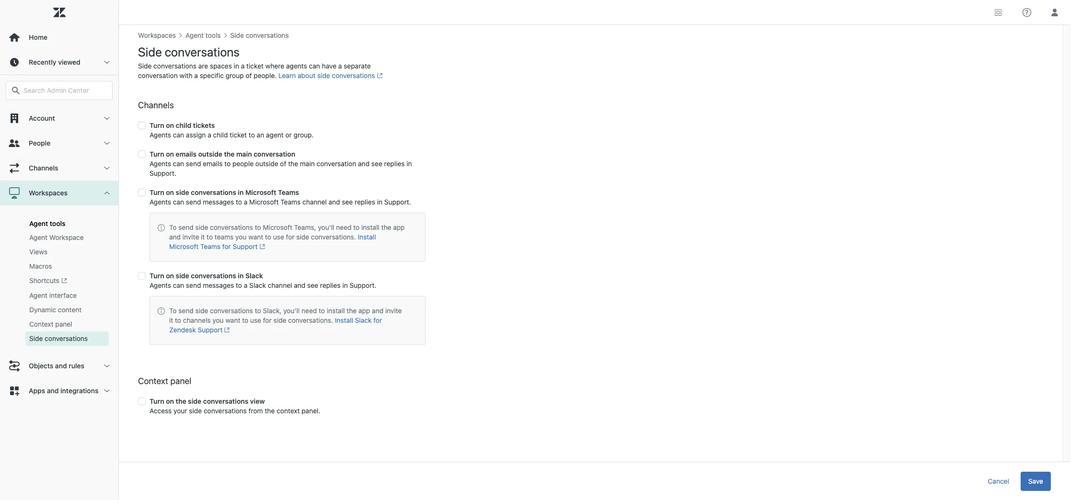Task type: vqa. For each thing, say whether or not it's contained in the screenshot.
tools
yes



Task type: locate. For each thing, give the bounding box(es) containing it.
2 agent from the top
[[29, 234, 48, 242]]

apps
[[29, 387, 45, 395]]

recently viewed button
[[0, 50, 118, 75]]

channels button
[[0, 156, 118, 181]]

macros link
[[25, 259, 109, 274]]

None search field
[[1, 81, 117, 100]]

agent
[[29, 220, 48, 228], [29, 234, 48, 242], [29, 292, 48, 300]]

user menu image
[[1049, 6, 1062, 18]]

agent for agent interface
[[29, 292, 48, 300]]

dynamic content link
[[25, 303, 109, 318]]

agent interface link
[[25, 289, 109, 303]]

people
[[29, 139, 50, 147]]

agent for agent tools
[[29, 220, 48, 228]]

shortcuts element
[[29, 276, 67, 286]]

agent left tools
[[29, 220, 48, 228]]

macros element
[[29, 262, 52, 271]]

conversations
[[45, 335, 88, 343]]

2 vertical spatial agent
[[29, 292, 48, 300]]

agent up the views on the left of page
[[29, 234, 48, 242]]

views link
[[25, 245, 109, 259]]

1 vertical spatial and
[[47, 387, 59, 395]]

1 agent from the top
[[29, 220, 48, 228]]

objects
[[29, 362, 53, 370]]

views
[[29, 248, 48, 256]]

shortcuts link
[[25, 274, 109, 289]]

rules
[[69, 362, 84, 370]]

shortcuts
[[29, 277, 59, 285]]

recently
[[29, 58, 56, 66]]

help image
[[1023, 8, 1032, 17]]

workspaces button
[[0, 181, 118, 206]]

dynamic content element
[[29, 306, 82, 315]]

agent up dynamic
[[29, 292, 48, 300]]

panel
[[55, 320, 72, 329]]

0 vertical spatial agent
[[29, 220, 48, 228]]

context
[[29, 320, 53, 329]]

tree containing account
[[0, 106, 118, 404]]

and left rules
[[55, 362, 67, 370]]

0 vertical spatial and
[[55, 362, 67, 370]]

people button
[[0, 131, 118, 156]]

tree item
[[0, 181, 118, 354]]

and
[[55, 362, 67, 370], [47, 387, 59, 395]]

3 agent from the top
[[29, 292, 48, 300]]

macros
[[29, 262, 52, 270]]

side conversations element
[[29, 334, 88, 344]]

and for objects
[[55, 362, 67, 370]]

tree inside primary element
[[0, 106, 118, 404]]

context panel element
[[29, 320, 72, 330]]

context panel
[[29, 320, 72, 329]]

account button
[[0, 106, 118, 131]]

views element
[[29, 247, 48, 257]]

save
[[1029, 477, 1044, 486]]

and right apps
[[47, 387, 59, 395]]

cancel
[[989, 477, 1010, 486]]

home
[[29, 33, 48, 41]]

cancel button
[[981, 472, 1018, 491]]

interface
[[49, 292, 77, 300]]

account
[[29, 114, 55, 122]]

apps and integrations
[[29, 387, 98, 395]]

agent tools element
[[29, 220, 65, 228]]

tree item containing workspaces
[[0, 181, 118, 354]]

integrations
[[60, 387, 98, 395]]

tree
[[0, 106, 118, 404]]

agent for agent workspace
[[29, 234, 48, 242]]

context panel link
[[25, 318, 109, 332]]

tools
[[50, 220, 65, 228]]

1 vertical spatial agent
[[29, 234, 48, 242]]



Task type: describe. For each thing, give the bounding box(es) containing it.
side
[[29, 335, 43, 343]]

objects and rules
[[29, 362, 84, 370]]

channels
[[29, 164, 58, 172]]

agent workspace link
[[25, 231, 109, 245]]

agent workspace
[[29, 234, 84, 242]]

primary element
[[0, 0, 119, 501]]

agent interface
[[29, 292, 77, 300]]

side conversations
[[29, 335, 88, 343]]

and for apps
[[47, 387, 59, 395]]

dynamic content
[[29, 306, 82, 314]]

dynamic
[[29, 306, 56, 314]]

agent tools
[[29, 220, 65, 228]]

workspaces group
[[0, 206, 118, 354]]

objects and rules button
[[0, 354, 118, 379]]

workspace
[[49, 234, 84, 242]]

save button
[[1021, 472, 1052, 491]]

recently viewed
[[29, 58, 80, 66]]

zendesk products image
[[996, 9, 1002, 16]]

home button
[[0, 25, 118, 50]]

viewed
[[58, 58, 80, 66]]

agent interface element
[[29, 291, 77, 301]]

tree item inside primary element
[[0, 181, 118, 354]]

workspaces
[[29, 189, 68, 197]]

apps and integrations button
[[0, 379, 118, 404]]

agent workspace element
[[29, 233, 84, 243]]

none search field inside primary element
[[1, 81, 117, 100]]

content
[[58, 306, 82, 314]]

side conversations link
[[25, 332, 109, 346]]

Search Admin Center field
[[23, 86, 106, 95]]



